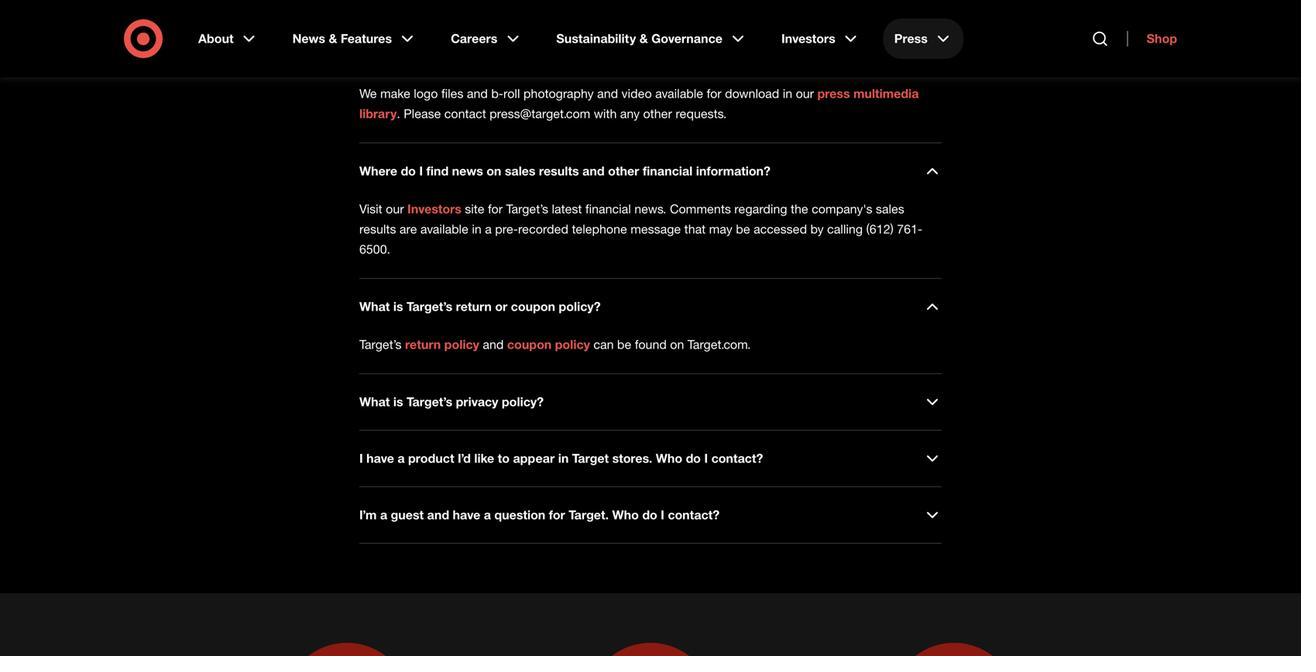 Task type: vqa. For each thing, say whether or not it's contained in the screenshot.
an
no



Task type: describe. For each thing, give the bounding box(es) containing it.
what is target's return or coupon policy?
[[360, 299, 601, 314]]

press multimedia library link
[[360, 86, 919, 121]]

requests.
[[676, 106, 727, 121]]

message
[[631, 222, 681, 237]]

where do i find news on sales results and other financial information?
[[360, 163, 771, 179]]

multimedia
[[854, 86, 919, 101]]

i have a product i'd like to appear in target stores. who do i contact?
[[360, 451, 764, 466]]

press multimedia library
[[360, 86, 919, 121]]

return inside dropdown button
[[456, 299, 492, 314]]

i'd
[[458, 451, 471, 466]]

on inside dropdown button
[[487, 163, 502, 179]]

other inside dropdown button
[[608, 163, 640, 179]]

0 horizontal spatial our
[[386, 201, 404, 217]]

available inside site for target's latest financial news. comments regarding the company's sales results are available in a pre-recorded telephone message that may be accessed by calling (612) 761- 6500.
[[421, 222, 469, 237]]

what is target's privacy policy? button
[[360, 393, 942, 411]]

pre-
[[495, 222, 518, 237]]

that
[[685, 222, 706, 237]]

(612)
[[867, 222, 894, 237]]

target's for privacy
[[407, 394, 453, 409]]

what is target's return or coupon policy? button
[[360, 298, 942, 316]]

0 vertical spatial our
[[796, 86, 814, 101]]

about link
[[188, 19, 269, 59]]

please
[[404, 106, 441, 121]]

like
[[474, 451, 495, 466]]

target.com.
[[688, 337, 751, 352]]

is for what is target's privacy policy?
[[393, 394, 403, 409]]

0 vertical spatial available
[[656, 86, 704, 101]]

i'm a guest and have a question for target. who do i contact?
[[360, 507, 720, 523]]

sustainability & governance link
[[546, 19, 759, 59]]

& for features
[[329, 31, 337, 46]]

1 vertical spatial return
[[405, 337, 441, 352]]

what is target's privacy policy?
[[360, 394, 544, 409]]

i'm
[[360, 507, 377, 523]]

a left question
[[484, 507, 491, 523]]

where do i find news on sales results and other financial information? button
[[360, 162, 942, 181]]

may
[[709, 222, 733, 237]]

who inside i have a product i'd like to appear in target stores. who do i contact? dropdown button
[[656, 451, 683, 466]]

contact
[[445, 106, 486, 121]]

download
[[725, 86, 780, 101]]

sales inside site for target's latest financial news. comments regarding the company's sales results are available in a pre-recorded telephone message that may be accessed by calling (612) 761- 6500.
[[876, 201, 905, 217]]

policy? inside dropdown button
[[559, 299, 601, 314]]

comments
[[670, 201, 731, 217]]

target.
[[569, 507, 609, 523]]

product
[[408, 451, 455, 466]]

return policy link
[[405, 337, 480, 352]]

sales inside dropdown button
[[505, 163, 536, 179]]

news.
[[635, 201, 667, 217]]

where
[[360, 163, 398, 179]]

privacy
[[456, 394, 499, 409]]

a right i'm
[[380, 507, 387, 523]]

roll
[[504, 86, 520, 101]]

site
[[465, 201, 485, 217]]

regarding
[[735, 201, 788, 217]]

0 vertical spatial in
[[783, 86, 793, 101]]

target's left return policy link
[[360, 337, 402, 352]]

i right stores.
[[705, 451, 708, 466]]

is for what is target's return or coupon policy?
[[393, 299, 403, 314]]

press link
[[884, 19, 964, 59]]

what for what is target's privacy policy?
[[360, 394, 390, 409]]

results inside where do i find news on sales results and other financial information? dropdown button
[[539, 163, 579, 179]]

0 horizontal spatial do
[[401, 163, 416, 179]]

or
[[495, 299, 508, 314]]

coupon inside dropdown button
[[511, 299, 556, 314]]

are
[[400, 222, 417, 237]]

site for target's latest financial news. comments regarding the company's sales results are available in a pre-recorded telephone message that may be accessed by calling (612) 761- 6500.
[[360, 201, 923, 257]]

appear
[[513, 451, 555, 466]]

governance
[[652, 31, 723, 46]]

target's for return
[[407, 299, 453, 314]]

in inside site for target's latest financial news. comments regarding the company's sales results are available in a pre-recorded telephone message that may be accessed by calling (612) 761- 6500.
[[472, 222, 482, 237]]

guest
[[391, 507, 424, 523]]

. please contact press@target.com with any other requests.
[[397, 106, 727, 121]]

question
[[495, 507, 546, 523]]

files
[[442, 86, 464, 101]]

financial inside site for target's latest financial news. comments regarding the company's sales results are available in a pre-recorded telephone message that may be accessed by calling (612) 761- 6500.
[[586, 201, 631, 217]]

we
[[360, 86, 377, 101]]

2 policy from the left
[[555, 337, 590, 352]]

target's for latest
[[506, 201, 549, 217]]

financial inside dropdown button
[[643, 163, 693, 179]]

6500.
[[360, 242, 391, 257]]

the
[[791, 201, 809, 217]]

contact? inside i have a product i'd like to appear in target stores. who do i contact? dropdown button
[[712, 451, 764, 466]]

b-
[[491, 86, 504, 101]]

press
[[895, 31, 928, 46]]

and inside where do i find news on sales results and other financial information? dropdown button
[[583, 163, 605, 179]]

company's
[[812, 201, 873, 217]]

about
[[198, 31, 234, 46]]

1 horizontal spatial on
[[670, 337, 684, 352]]



Task type: locate. For each thing, give the bounding box(es) containing it.
careers link
[[440, 19, 533, 59]]

a inside site for target's latest financial news. comments regarding the company's sales results are available in a pre-recorded telephone message that may be accessed by calling (612) 761- 6500.
[[485, 222, 492, 237]]

1 horizontal spatial results
[[539, 163, 579, 179]]

in left target
[[558, 451, 569, 466]]

0 vertical spatial return
[[456, 299, 492, 314]]

for right site
[[488, 201, 503, 217]]

sales right news
[[505, 163, 536, 179]]

1 vertical spatial what
[[360, 394, 390, 409]]

our right visit on the top left of page
[[386, 201, 404, 217]]

news & features
[[293, 31, 392, 46]]

& inside 'sustainability & governance' 'link'
[[640, 31, 648, 46]]

results up 6500.
[[360, 222, 396, 237]]

policy?
[[559, 299, 601, 314], [502, 394, 544, 409]]

video
[[622, 86, 652, 101]]

recorded
[[518, 222, 569, 237]]

in inside dropdown button
[[558, 451, 569, 466]]

i left find
[[419, 163, 423, 179]]

our
[[796, 86, 814, 101], [386, 201, 404, 217]]

1 vertical spatial investors link
[[408, 201, 462, 217]]

2 vertical spatial in
[[558, 451, 569, 466]]

make
[[380, 86, 411, 101]]

0 vertical spatial contact?
[[712, 451, 764, 466]]

1 policy from the left
[[445, 337, 480, 352]]

telephone
[[572, 222, 627, 237]]

sales up (612) in the top of the page
[[876, 201, 905, 217]]

stores.
[[613, 451, 653, 466]]

i down i have a product i'd like to appear in target stores. who do i contact? dropdown button
[[661, 507, 665, 523]]

1 vertical spatial available
[[421, 222, 469, 237]]

0 horizontal spatial policy?
[[502, 394, 544, 409]]

2 & from the left
[[640, 31, 648, 46]]

i'm a guest and have a question for target. who do i contact? button
[[360, 506, 942, 525]]

2 vertical spatial for
[[549, 507, 565, 523]]

we make logo files and b-roll photography and video available for download in our
[[360, 86, 818, 101]]

and up telephone
[[583, 163, 605, 179]]

1 horizontal spatial return
[[456, 299, 492, 314]]

news & features link
[[282, 19, 428, 59]]

0 vertical spatial other
[[643, 106, 672, 121]]

0 horizontal spatial results
[[360, 222, 396, 237]]

0 horizontal spatial who
[[613, 507, 639, 523]]

1 horizontal spatial be
[[736, 222, 751, 237]]

press
[[818, 86, 850, 101]]

to
[[498, 451, 510, 466]]

investors up are
[[408, 201, 462, 217]]

1 vertical spatial for
[[488, 201, 503, 217]]

0 horizontal spatial be
[[617, 337, 632, 352]]

0 horizontal spatial return
[[405, 337, 441, 352]]

do right stores.
[[686, 451, 701, 466]]

i
[[419, 163, 423, 179], [360, 451, 363, 466], [705, 451, 708, 466], [661, 507, 665, 523]]

1 horizontal spatial policy?
[[559, 299, 601, 314]]

and right guest
[[427, 507, 449, 523]]

1 vertical spatial financial
[[586, 201, 631, 217]]

can
[[594, 337, 614, 352]]

what inside dropdown button
[[360, 394, 390, 409]]

1 horizontal spatial for
[[549, 507, 565, 523]]

coupon policy link
[[507, 337, 590, 352]]

i have a product i'd like to appear in target stores. who do i contact? button
[[360, 449, 942, 468]]

for inside dropdown button
[[549, 507, 565, 523]]

1 horizontal spatial in
[[558, 451, 569, 466]]

what
[[360, 299, 390, 314], [360, 394, 390, 409]]

2 horizontal spatial in
[[783, 86, 793, 101]]

policy down what is target's return or coupon policy?
[[445, 337, 480, 352]]

target's inside dropdown button
[[407, 394, 453, 409]]

a left product
[[398, 451, 405, 466]]

1 horizontal spatial do
[[643, 507, 658, 523]]

in right download
[[783, 86, 793, 101]]

a
[[485, 222, 492, 237], [398, 451, 405, 466], [380, 507, 387, 523], [484, 507, 491, 523]]

0 horizontal spatial &
[[329, 31, 337, 46]]

on right the found
[[670, 337, 684, 352]]

by
[[811, 222, 824, 237]]

accessed
[[754, 222, 807, 237]]

1 horizontal spatial sales
[[876, 201, 905, 217]]

results inside site for target's latest financial news. comments regarding the company's sales results are available in a pre-recorded telephone message that may be accessed by calling (612) 761- 6500.
[[360, 222, 396, 237]]

other up "news." at top
[[608, 163, 640, 179]]

target's return policy and coupon policy can be found on target.com.
[[360, 337, 751, 352]]

1 horizontal spatial available
[[656, 86, 704, 101]]

logo
[[414, 86, 438, 101]]

1 horizontal spatial investors link
[[771, 19, 871, 59]]

target
[[572, 451, 609, 466]]

.
[[397, 106, 400, 121]]

0 vertical spatial financial
[[643, 163, 693, 179]]

policy? right privacy
[[502, 394, 544, 409]]

our left press
[[796, 86, 814, 101]]

1 horizontal spatial our
[[796, 86, 814, 101]]

investors
[[782, 31, 836, 46], [408, 201, 462, 217]]

and down or
[[483, 337, 504, 352]]

policy? up can
[[559, 299, 601, 314]]

found
[[635, 337, 667, 352]]

and left b-
[[467, 86, 488, 101]]

who right target.
[[613, 507, 639, 523]]

press@target.com
[[490, 106, 591, 121]]

1 horizontal spatial who
[[656, 451, 683, 466]]

contact? inside i'm a guest and have a question for target. who do i contact? dropdown button
[[668, 507, 720, 523]]

1 vertical spatial is
[[393, 394, 403, 409]]

& for governance
[[640, 31, 648, 46]]

latest
[[552, 201, 582, 217]]

0 horizontal spatial for
[[488, 201, 503, 217]]

coupon down or
[[507, 337, 552, 352]]

for left target.
[[549, 507, 565, 523]]

policy left can
[[555, 337, 590, 352]]

features
[[341, 31, 392, 46]]

0 vertical spatial investors link
[[771, 19, 871, 59]]

1 vertical spatial contact?
[[668, 507, 720, 523]]

other
[[643, 106, 672, 121], [608, 163, 640, 179]]

0 vertical spatial sales
[[505, 163, 536, 179]]

0 vertical spatial for
[[707, 86, 722, 101]]

any
[[620, 106, 640, 121]]

target's up recorded
[[506, 201, 549, 217]]

0 vertical spatial investors
[[782, 31, 836, 46]]

be right may
[[736, 222, 751, 237]]

on
[[487, 163, 502, 179], [670, 337, 684, 352]]

2 horizontal spatial do
[[686, 451, 701, 466]]

target's
[[506, 201, 549, 217], [407, 299, 453, 314], [360, 337, 402, 352], [407, 394, 453, 409]]

0 horizontal spatial have
[[367, 451, 394, 466]]

investors link up are
[[408, 201, 462, 217]]

be inside site for target's latest financial news. comments regarding the company's sales results are available in a pre-recorded telephone message that may be accessed by calling (612) 761- 6500.
[[736, 222, 751, 237]]

coupon right or
[[511, 299, 556, 314]]

2 what from the top
[[360, 394, 390, 409]]

calling
[[828, 222, 863, 237]]

financial up "news." at top
[[643, 163, 693, 179]]

policy
[[445, 337, 480, 352], [555, 337, 590, 352]]

is inside dropdown button
[[393, 299, 403, 314]]

1 horizontal spatial &
[[640, 31, 648, 46]]

1 & from the left
[[329, 31, 337, 46]]

target's inside site for target's latest financial news. comments regarding the company's sales results are available in a pre-recorded telephone message that may be accessed by calling (612) 761- 6500.
[[506, 201, 549, 217]]

available
[[656, 86, 704, 101], [421, 222, 469, 237]]

sustainability & governance
[[557, 31, 723, 46]]

information?
[[696, 163, 771, 179]]

in down site
[[472, 222, 482, 237]]

return up what is target's privacy policy?
[[405, 337, 441, 352]]

1 vertical spatial sales
[[876, 201, 905, 217]]

2 is from the top
[[393, 394, 403, 409]]

1 horizontal spatial policy
[[555, 337, 590, 352]]

0 vertical spatial have
[[367, 451, 394, 466]]

for up requests.
[[707, 86, 722, 101]]

available up requests.
[[656, 86, 704, 101]]

1 is from the top
[[393, 299, 403, 314]]

have left product
[[367, 451, 394, 466]]

1 vertical spatial have
[[453, 507, 481, 523]]

0 vertical spatial policy?
[[559, 299, 601, 314]]

for
[[707, 86, 722, 101], [488, 201, 503, 217], [549, 507, 565, 523]]

sales
[[505, 163, 536, 179], [876, 201, 905, 217]]

1 vertical spatial policy?
[[502, 394, 544, 409]]

photography and
[[524, 86, 618, 101]]

0 vertical spatial is
[[393, 299, 403, 314]]

news
[[452, 163, 483, 179]]

1 vertical spatial be
[[617, 337, 632, 352]]

policy? inside dropdown button
[[502, 394, 544, 409]]

on right news
[[487, 163, 502, 179]]

1 horizontal spatial other
[[643, 106, 672, 121]]

2 vertical spatial do
[[643, 507, 658, 523]]

shop
[[1147, 31, 1178, 46]]

visit
[[360, 201, 383, 217]]

library
[[360, 106, 397, 121]]

0 vertical spatial who
[[656, 451, 683, 466]]

is inside dropdown button
[[393, 394, 403, 409]]

what for what is target's return or coupon policy?
[[360, 299, 390, 314]]

news
[[293, 31, 325, 46]]

available right are
[[421, 222, 469, 237]]

1 horizontal spatial have
[[453, 507, 481, 523]]

0 vertical spatial what
[[360, 299, 390, 314]]

0 horizontal spatial policy
[[445, 337, 480, 352]]

0 horizontal spatial financial
[[586, 201, 631, 217]]

target's inside dropdown button
[[407, 299, 453, 314]]

have left question
[[453, 507, 481, 523]]

sustainability
[[557, 31, 636, 46]]

& left governance
[[640, 31, 648, 46]]

0 horizontal spatial investors
[[408, 201, 462, 217]]

0 vertical spatial results
[[539, 163, 579, 179]]

return left or
[[456, 299, 492, 314]]

find
[[427, 163, 449, 179]]

be right can
[[617, 337, 632, 352]]

1 vertical spatial results
[[360, 222, 396, 237]]

1 horizontal spatial financial
[[643, 163, 693, 179]]

761-
[[897, 222, 923, 237]]

investors link up press
[[771, 19, 871, 59]]

1 vertical spatial on
[[670, 337, 684, 352]]

1 vertical spatial in
[[472, 222, 482, 237]]

0 vertical spatial coupon
[[511, 299, 556, 314]]

financial
[[643, 163, 693, 179], [586, 201, 631, 217]]

a left pre-
[[485, 222, 492, 237]]

1 vertical spatial do
[[686, 451, 701, 466]]

results up latest
[[539, 163, 579, 179]]

careers
[[451, 31, 498, 46]]

and
[[467, 86, 488, 101], [583, 163, 605, 179], [483, 337, 504, 352], [427, 507, 449, 523]]

1 vertical spatial our
[[386, 201, 404, 217]]

1 horizontal spatial investors
[[782, 31, 836, 46]]

i up i'm
[[360, 451, 363, 466]]

do left find
[[401, 163, 416, 179]]

0 horizontal spatial available
[[421, 222, 469, 237]]

for inside site for target's latest financial news. comments regarding the company's sales results are available in a pre-recorded telephone message that may be accessed by calling (612) 761- 6500.
[[488, 201, 503, 217]]

return
[[456, 299, 492, 314], [405, 337, 441, 352]]

0 vertical spatial do
[[401, 163, 416, 179]]

what inside dropdown button
[[360, 299, 390, 314]]

0 horizontal spatial investors link
[[408, 201, 462, 217]]

target's left privacy
[[407, 394, 453, 409]]

do down i have a product i'd like to appear in target stores. who do i contact? dropdown button
[[643, 507, 658, 523]]

2 horizontal spatial for
[[707, 86, 722, 101]]

1 vertical spatial who
[[613, 507, 639, 523]]

1 vertical spatial investors
[[408, 201, 462, 217]]

& inside news & features link
[[329, 31, 337, 46]]

other right any
[[643, 106, 672, 121]]

0 vertical spatial be
[[736, 222, 751, 237]]

with
[[594, 106, 617, 121]]

1 what from the top
[[360, 299, 390, 314]]

0 horizontal spatial sales
[[505, 163, 536, 179]]

who inside i'm a guest and have a question for target. who do i contact? dropdown button
[[613, 507, 639, 523]]

0 vertical spatial on
[[487, 163, 502, 179]]

who
[[656, 451, 683, 466], [613, 507, 639, 523]]

contact?
[[712, 451, 764, 466], [668, 507, 720, 523]]

1 vertical spatial coupon
[[507, 337, 552, 352]]

do
[[401, 163, 416, 179], [686, 451, 701, 466], [643, 507, 658, 523]]

shop link
[[1128, 31, 1178, 46]]

is
[[393, 299, 403, 314], [393, 394, 403, 409]]

visit our investors
[[360, 201, 462, 217]]

&
[[329, 31, 337, 46], [640, 31, 648, 46]]

& right news
[[329, 31, 337, 46]]

who right stores.
[[656, 451, 683, 466]]

0 horizontal spatial in
[[472, 222, 482, 237]]

in
[[783, 86, 793, 101], [472, 222, 482, 237], [558, 451, 569, 466]]

investors up press
[[782, 31, 836, 46]]

and inside i'm a guest and have a question for target. who do i contact? dropdown button
[[427, 507, 449, 523]]

0 horizontal spatial on
[[487, 163, 502, 179]]

1 vertical spatial other
[[608, 163, 640, 179]]

target's up return policy link
[[407, 299, 453, 314]]

0 horizontal spatial other
[[608, 163, 640, 179]]

financial up telephone
[[586, 201, 631, 217]]



